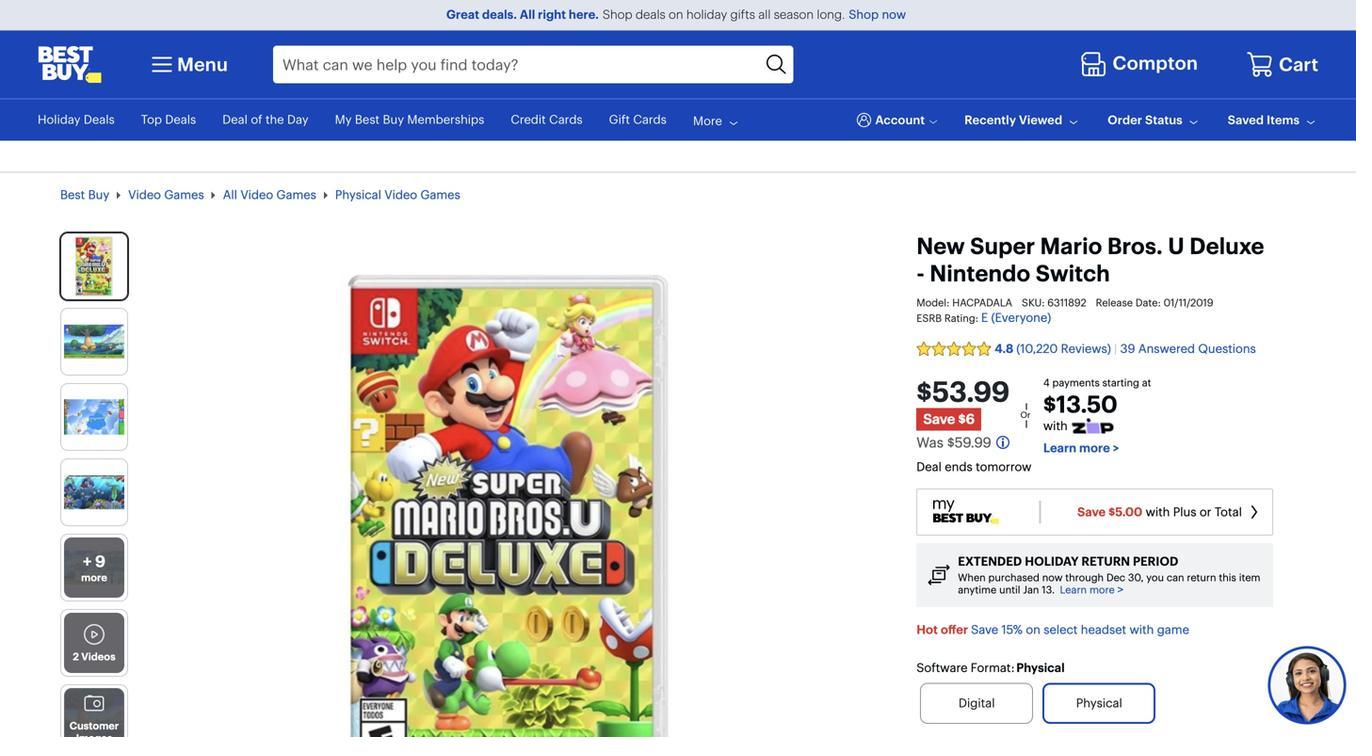 Task type: describe. For each thing, give the bounding box(es) containing it.
˃
[[1118, 584, 1124, 597]]

best buy help human beacon image
[[1268, 646, 1348, 726]]

return
[[1082, 555, 1131, 570]]

utility element
[[0, 99, 1357, 142]]

yes, best buy sells that
[[119, 127, 252, 142]]

2 shop from the left
[[849, 7, 879, 22]]

day
[[287, 112, 309, 127]]

model
[[917, 296, 947, 309]]

alt view zoom 12. new super mario bros. u deluxe - nintendo switch. image
[[64, 387, 124, 448]]

account
[[876, 112, 925, 127]]

1 horizontal spatial front zoom. new super mario bros. u deluxe - nintendo switch. image
[[249, 275, 767, 738]]

best for best buy business
[[523, 127, 548, 142]]

customer images
[[70, 720, 119, 738]]

best for best buy
[[60, 188, 85, 203]]

plus
[[1174, 505, 1197, 520]]

Type to search. Navigate forward to hear suggestions text field
[[273, 46, 761, 83]]

esrb
[[917, 312, 942, 325]]

my
[[335, 112, 352, 127]]

best buy business
[[523, 127, 625, 142]]

1 shop from the left
[[603, 7, 633, 22]]

order
[[1108, 112, 1143, 127]]

physical video games
[[335, 188, 461, 203]]

buy right jude
[[383, 112, 404, 127]]

credit
[[511, 112, 546, 127]]

saved
[[1228, 112, 1264, 127]]

$53.99
[[917, 375, 1010, 409]]

5.00
[[1116, 505, 1143, 520]]

alt view zoom 14. new super mario bros. u deluxe - nintendo switch. image
[[64, 538, 124, 598]]

buy left sells
[[172, 127, 194, 142]]

learn for learn more ˃
[[1060, 584, 1087, 597]]

39
[[1121, 341, 1136, 356]]

all
[[759, 7, 771, 22]]

was
[[917, 434, 944, 452]]

u
[[1168, 232, 1185, 260]]

until
[[1000, 584, 1021, 597]]

video for physical video games
[[385, 188, 417, 203]]

my best buy memberships
[[335, 112, 485, 127]]

deals.
[[482, 7, 517, 22]]

reviews)
[[1061, 341, 1112, 356]]

cart icon image
[[1246, 50, 1275, 79]]

physical button
[[1043, 683, 1156, 724]]

buy for best buy business
[[551, 127, 572, 142]]

>
[[1113, 441, 1120, 456]]

right
[[538, 7, 566, 22]]

offer
[[941, 623, 969, 638]]

select
[[1044, 623, 1078, 638]]

15%
[[1002, 623, 1023, 638]]

$
[[1109, 505, 1116, 520]]

new super mario bros. u deluxe - nintendo switch model : hacpadala sku : 6311892 release date : 01/11/2019 esrb rating : e (everyone)
[[917, 232, 1265, 326]]

best for best buy outlet
[[409, 127, 434, 142]]

season
[[774, 7, 814, 22]]

cart link
[[1246, 50, 1319, 79]]

learn more ˃
[[1060, 584, 1124, 597]]

9
[[95, 552, 106, 572]]

customer
[[70, 720, 119, 733]]

0 horizontal spatial on
[[669, 7, 684, 22]]

holiday
[[38, 112, 81, 127]]

more up 2 videos "button"
[[81, 571, 107, 584]]

physical video games link
[[335, 188, 461, 203]]

more for learn more ˃
[[1090, 584, 1115, 597]]

recently
[[965, 112, 1017, 127]]

1 horizontal spatial gift
[[609, 112, 630, 127]]

account button
[[857, 111, 938, 130]]

this
[[1219, 571, 1237, 584]]

my best buy image
[[934, 498, 1000, 528]]

holiday
[[1025, 555, 1079, 570]]

dec 30,
[[1107, 571, 1144, 584]]

images
[[76, 732, 112, 738]]

video for all video games
[[241, 188, 273, 203]]

: down 15%
[[1011, 661, 1015, 676]]

extended holiday return period heading
[[958, 555, 1262, 570]]

payments
[[1053, 376, 1100, 390]]

to
[[322, 127, 334, 142]]

all video games
[[223, 188, 316, 203]]

mario
[[1041, 232, 1103, 260]]

software
[[917, 661, 968, 676]]

hacpadala
[[953, 296, 1013, 309]]

or
[[1021, 410, 1031, 421]]

more
[[693, 113, 722, 128]]

2 vertical spatial with
[[1130, 623, 1154, 638]]

ends
[[945, 460, 973, 475]]

0 vertical spatial all
[[520, 7, 535, 22]]

1 vertical spatial on
[[1026, 623, 1041, 638]]

great
[[446, 7, 479, 22]]

1 vertical spatial physical
[[1017, 661, 1065, 676]]

format
[[971, 661, 1011, 676]]

viewed
[[1019, 112, 1063, 127]]

deluxe
[[1190, 232, 1265, 260]]

4 payments starting at $13.50
[[1044, 376, 1152, 419]]

deal for deal of the day
[[223, 112, 248, 127]]

jan 13.
[[1023, 584, 1055, 597]]

pricing information info image
[[997, 436, 1010, 450]]

release
[[1096, 296, 1133, 309]]

customer images button
[[61, 686, 127, 738]]

cards for credit cards
[[549, 112, 583, 127]]

my best buy memberships link
[[335, 112, 485, 127]]

39 answered questions
[[1121, 341, 1257, 356]]

deals for top deals
[[165, 112, 196, 127]]

2 videos
[[73, 651, 116, 664]]

-
[[917, 260, 925, 287]]

sku
[[1022, 296, 1042, 309]]

best buy
[[60, 188, 109, 203]]

2 vertical spatial save
[[971, 623, 999, 638]]

compton button
[[1080, 47, 1203, 82]]



Task type: locate. For each thing, give the bounding box(es) containing it.
games for all video games
[[277, 188, 316, 203]]

holiday deals
[[38, 112, 115, 127]]

cards for gift cards gift ideas
[[633, 112, 667, 127]]

: left e
[[976, 312, 979, 325]]

physical down headset
[[1077, 696, 1123, 711]]

shop now link
[[845, 7, 910, 22]]

0 vertical spatial now
[[882, 7, 906, 22]]

all
[[520, 7, 535, 22], [223, 188, 237, 203]]

best
[[355, 112, 380, 127], [145, 127, 169, 142], [409, 127, 434, 142], [523, 127, 548, 142], [60, 188, 85, 203]]

deals
[[84, 112, 115, 127], [165, 112, 196, 127]]

1 vertical spatial learn
[[1060, 584, 1087, 597]]

2 videos button
[[61, 611, 127, 677]]

memberships
[[407, 112, 485, 127]]

bros.
[[1108, 232, 1163, 260]]

extended holiday return period
[[958, 555, 1179, 570]]

video
[[128, 188, 161, 203], [241, 188, 273, 203], [385, 188, 417, 203]]

6311892
[[1048, 296, 1087, 309]]

gift ideas link
[[38, 127, 92, 142]]

software format : physical
[[917, 661, 1065, 676]]

1 horizontal spatial on
[[1026, 623, 1041, 638]]

1 cards from the left
[[549, 112, 583, 127]]

video right the best buy link
[[128, 188, 161, 203]]

of
[[251, 112, 262, 127]]

donate to st. jude link
[[278, 127, 382, 142]]

games down best buy outlet
[[421, 188, 461, 203]]

1 deals from the left
[[84, 112, 115, 127]]

buy left outlet
[[437, 127, 458, 142]]

save for save $ 5.00 with plus or total
[[1078, 505, 1106, 520]]

2 vertical spatial physical
[[1077, 696, 1123, 711]]

1 horizontal spatial cards
[[633, 112, 667, 127]]

or
[[1200, 505, 1212, 520]]

super
[[970, 232, 1036, 260]]

alt view zoom 11. new super mario bros. u deluxe - nintendo switch. image
[[64, 312, 124, 372]]

video down 'that'
[[241, 188, 273, 203]]

return
[[1187, 571, 1217, 584]]

more
[[1080, 441, 1111, 456], [81, 571, 107, 584], [1090, 584, 1115, 597]]

1 horizontal spatial save
[[971, 623, 999, 638]]

now right long.
[[882, 7, 906, 22]]

1 horizontal spatial video
[[241, 188, 273, 203]]

4
[[1044, 376, 1050, 390]]

can
[[1167, 571, 1185, 584]]

learn for learn more >
[[1044, 441, 1077, 456]]

best buy link
[[60, 188, 109, 203]]

0 horizontal spatial shop
[[603, 7, 633, 22]]

buy down the ideas
[[88, 188, 109, 203]]

physical for physical
[[1077, 696, 1123, 711]]

01/11/2019
[[1164, 296, 1214, 309]]

1 vertical spatial deal
[[917, 460, 942, 475]]

physical for physical video games
[[335, 188, 381, 203]]

yes, best buy sells that link
[[119, 127, 252, 142]]

2
[[73, 651, 79, 664]]

save up was
[[924, 411, 956, 428]]

items
[[1267, 112, 1300, 127]]

1 vertical spatial all
[[223, 188, 237, 203]]

1 vertical spatial save
[[1078, 505, 1106, 520]]

all video games link
[[223, 188, 316, 203]]

0 vertical spatial with
[[1044, 419, 1068, 434]]

1 horizontal spatial deal
[[917, 460, 942, 475]]

donate
[[278, 127, 319, 142]]

gift
[[609, 112, 630, 127], [38, 127, 59, 142]]

hot
[[917, 623, 938, 638]]

3 games from the left
[[421, 188, 461, 203]]

that
[[227, 127, 252, 142]]

shop right long.
[[849, 7, 879, 22]]

0 vertical spatial save
[[924, 411, 956, 428]]

buy right credit
[[551, 127, 572, 142]]

cards inside gift cards gift ideas
[[633, 112, 667, 127]]

0 vertical spatial on
[[669, 7, 684, 22]]

0 horizontal spatial save
[[924, 411, 956, 428]]

bestbuy.com image
[[38, 46, 102, 83]]

deal down was
[[917, 460, 942, 475]]

at
[[1143, 376, 1152, 390]]

2 deals from the left
[[165, 112, 196, 127]]

2 horizontal spatial save
[[1078, 505, 1106, 520]]

now
[[882, 7, 906, 22], [1043, 571, 1063, 584]]

more left > at the right of the page
[[1080, 441, 1111, 456]]

save for save $6
[[924, 411, 956, 428]]

now down holiday
[[1043, 571, 1063, 584]]

save $6
[[924, 411, 975, 428]]

deals left yes,
[[84, 112, 115, 127]]

2 horizontal spatial physical
[[1077, 696, 1123, 711]]

zip logo image
[[1073, 419, 1114, 434]]

+
[[83, 552, 92, 572]]

39 answered questions link
[[1121, 341, 1257, 356]]

2 cards from the left
[[633, 112, 667, 127]]

deal of the day
[[223, 112, 309, 127]]

all down 'that'
[[223, 188, 237, 203]]

videos
[[81, 651, 116, 664]]

more left ˃
[[1090, 584, 1115, 597]]

item
[[1240, 571, 1261, 584]]

0 vertical spatial learn
[[1044, 441, 1077, 456]]

with right or
[[1044, 419, 1068, 434]]

0 vertical spatial physical
[[335, 188, 381, 203]]

1 horizontal spatial shop
[[849, 7, 879, 22]]

2 horizontal spatial games
[[421, 188, 461, 203]]

saved items
[[1228, 112, 1300, 127]]

order status button
[[1108, 112, 1202, 129]]

0 vertical spatial deal
[[223, 112, 248, 127]]

on right deals
[[669, 7, 684, 22]]

learn down the extended holiday return period
[[1060, 584, 1087, 597]]

0 horizontal spatial cards
[[549, 112, 583, 127]]

deals for holiday deals
[[84, 112, 115, 127]]

compton
[[1113, 51, 1198, 75]]

1 horizontal spatial deals
[[165, 112, 196, 127]]

recently viewed button
[[965, 112, 1082, 129]]

games down donate
[[277, 188, 316, 203]]

shop left deals
[[603, 7, 633, 22]]

learn more >
[[1044, 441, 1120, 456]]

physical down hot offer save 15% on select headset with game
[[1017, 661, 1065, 676]]

0 horizontal spatial all
[[223, 188, 237, 203]]

physical down jude
[[335, 188, 381, 203]]

shop
[[603, 7, 633, 22], [849, 7, 879, 22]]

credit cards
[[511, 112, 583, 127]]

learn down zip logo
[[1044, 441, 1077, 456]]

with left plus
[[1146, 505, 1170, 520]]

on
[[669, 7, 684, 22], [1026, 623, 1041, 638]]

1 horizontal spatial physical
[[1017, 661, 1065, 676]]

0 horizontal spatial physical
[[335, 188, 381, 203]]

2 horizontal spatial video
[[385, 188, 417, 203]]

was $59.99
[[917, 434, 992, 452]]

more button
[[693, 113, 741, 130]]

save left 15%
[[971, 623, 999, 638]]

front zoom. new super mario bros. u deluxe - nintendo switch. image
[[64, 237, 124, 297], [249, 275, 767, 738]]

when
[[958, 571, 986, 584]]

0 horizontal spatial games
[[164, 188, 204, 203]]

video games link
[[128, 188, 204, 203]]

save $ 5.00 with plus or total
[[1078, 505, 1243, 520]]

digital button
[[921, 683, 1034, 724]]

purchased
[[989, 571, 1040, 584]]

top
[[141, 112, 162, 127]]

1 vertical spatial now
[[1043, 571, 1063, 584]]

games for physical video games
[[421, 188, 461, 203]]

save left $ in the bottom of the page
[[1078, 505, 1106, 520]]

$6
[[959, 411, 975, 428]]

1 horizontal spatial games
[[277, 188, 316, 203]]

0 horizontal spatial now
[[882, 7, 906, 22]]

2 video from the left
[[241, 188, 273, 203]]

1 games from the left
[[164, 188, 204, 203]]

date
[[1136, 296, 1158, 309]]

video down my best buy memberships
[[385, 188, 417, 203]]

rating
[[945, 312, 976, 325]]

recently viewed
[[965, 112, 1063, 127]]

1 horizontal spatial now
[[1043, 571, 1063, 584]]

$59.99
[[948, 434, 992, 452]]

all left right in the left of the page
[[520, 7, 535, 22]]

on right 15%
[[1026, 623, 1041, 638]]

long.
[[817, 7, 845, 22]]

cart
[[1279, 53, 1319, 76]]

hot offer save 15% on select headset with game
[[917, 623, 1190, 638]]

deal left of at the top left of page
[[223, 112, 248, 127]]

(10,220
[[1017, 341, 1058, 356]]

deals
[[636, 7, 666, 22]]

0 horizontal spatial deals
[[84, 112, 115, 127]]

learn
[[1044, 441, 1077, 456], [1060, 584, 1087, 597]]

0 horizontal spatial front zoom. new super mario bros. u deluxe - nintendo switch. image
[[64, 237, 124, 297]]

deal for deal ends tomorrow
[[917, 460, 942, 475]]

great deals. all right here. shop deals on holiday gifts all season long. shop now
[[446, 7, 906, 22]]

e (everyone) button
[[982, 311, 1052, 327]]

game
[[1158, 623, 1190, 638]]

1 video from the left
[[128, 188, 161, 203]]

status
[[1146, 112, 1183, 127]]

0 horizontal spatial gift
[[38, 127, 59, 142]]

deal of the day link
[[223, 112, 309, 127]]

gift cards link
[[609, 112, 667, 127]]

yes,
[[119, 127, 141, 142]]

1 vertical spatial with
[[1146, 505, 1170, 520]]

: up rating
[[947, 296, 950, 309]]

alt view zoom 13. new super mario bros. u deluxe - nintendo switch. image
[[64, 463, 124, 523]]

3 video from the left
[[385, 188, 417, 203]]

now inside when purchased now through dec 30, you can return this item anytime until jan 13.
[[1043, 571, 1063, 584]]

deal inside utility element
[[223, 112, 248, 127]]

e
[[982, 311, 988, 326]]

: left "6311892" in the top of the page
[[1042, 296, 1045, 309]]

here.
[[569, 7, 599, 22]]

answered
[[1139, 341, 1196, 356]]

best buy outlet link
[[409, 127, 497, 142]]

buy for best buy
[[88, 188, 109, 203]]

: left 01/11/2019
[[1158, 296, 1161, 309]]

4.8
[[995, 341, 1014, 356]]

physical
[[335, 188, 381, 203], [1017, 661, 1065, 676], [1077, 696, 1123, 711]]

1 horizontal spatial all
[[520, 7, 535, 22]]

with left game
[[1130, 623, 1154, 638]]

games down yes, best buy sells that
[[164, 188, 204, 203]]

2 games from the left
[[277, 188, 316, 203]]

buy for best buy outlet
[[437, 127, 458, 142]]

0 horizontal spatial deal
[[223, 112, 248, 127]]

more for learn more >
[[1080, 441, 1111, 456]]

top deals
[[141, 112, 196, 127]]

deals right top
[[165, 112, 196, 127]]

4.8 (10,220 reviews)
[[995, 341, 1112, 356]]

0 horizontal spatial video
[[128, 188, 161, 203]]

physical inside button
[[1077, 696, 1123, 711]]



Task type: vqa. For each thing, say whether or not it's contained in the screenshot.


